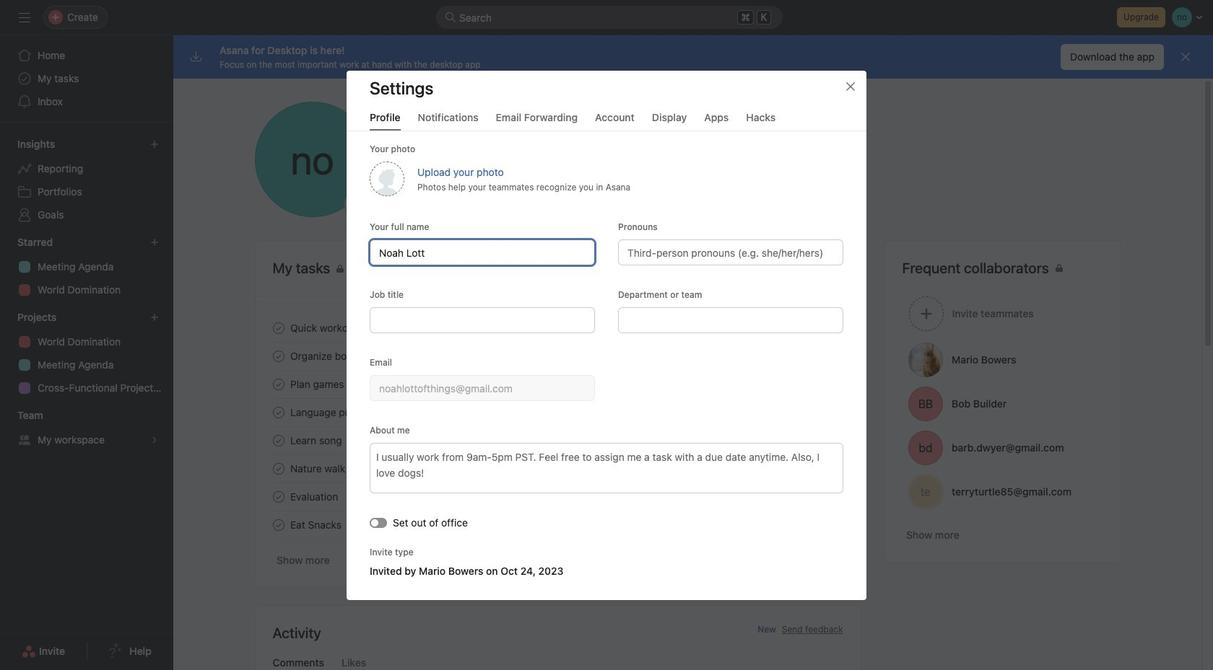 Task type: vqa. For each thing, say whether or not it's contained in the screenshot.
sixth Mark complete image from the bottom
yes



Task type: describe. For each thing, give the bounding box(es) containing it.
2 mark complete checkbox from the top
[[270, 432, 287, 449]]

4 mark complete checkbox from the top
[[270, 517, 287, 534]]

2 mark complete checkbox from the top
[[270, 348, 287, 365]]

1 mark complete checkbox from the top
[[270, 320, 287, 337]]

mark complete image for fourth mark complete option from the top
[[270, 488, 287, 506]]

global element
[[0, 35, 173, 122]]

projects element
[[0, 305, 173, 403]]

insights element
[[0, 131, 173, 230]]

mark complete image for 3rd mark complete option
[[270, 404, 287, 421]]

Third-person pronouns (e.g. she/her/hers) text field
[[618, 239, 843, 265]]



Task type: locate. For each thing, give the bounding box(es) containing it.
3 mark complete checkbox from the top
[[270, 404, 287, 421]]

0 vertical spatial mark complete image
[[270, 376, 287, 393]]

switch
[[370, 518, 387, 528]]

3 mark complete image from the top
[[270, 517, 287, 534]]

5 mark complete image from the top
[[270, 488, 287, 506]]

None text field
[[618, 307, 843, 333], [370, 375, 595, 401], [618, 307, 843, 333], [370, 375, 595, 401]]

2 vertical spatial mark complete image
[[270, 517, 287, 534]]

2 mark complete image from the top
[[270, 348, 287, 365]]

Mark complete checkbox
[[270, 376, 287, 393], [270, 432, 287, 449], [270, 460, 287, 478], [270, 517, 287, 534]]

mark complete image
[[270, 376, 287, 393], [270, 460, 287, 478], [270, 517, 287, 534]]

1 mark complete image from the top
[[270, 320, 287, 337]]

3 mark complete image from the top
[[270, 404, 287, 421]]

mark complete image for 2nd mark complete option
[[270, 348, 287, 365]]

mark complete image for 4th mark complete option from the bottom of the page
[[270, 320, 287, 337]]

2 mark complete image from the top
[[270, 460, 287, 478]]

Mark complete checkbox
[[270, 320, 287, 337], [270, 348, 287, 365], [270, 404, 287, 421], [270, 488, 287, 506]]

I usually work from 9am-5pm PST. Feel free to assign me a task with a due date anytime. Also, I love dogs! text field
[[370, 443, 843, 494]]

mark complete image for third mark complete checkbox from the bottom
[[270, 432, 287, 449]]

activity tab list
[[255, 656, 860, 671]]

4 mark complete checkbox from the top
[[270, 488, 287, 506]]

4 mark complete image from the top
[[270, 432, 287, 449]]

mark complete image
[[270, 320, 287, 337], [270, 348, 287, 365], [270, 404, 287, 421], [270, 432, 287, 449], [270, 488, 287, 506]]

1 vertical spatial mark complete image
[[270, 460, 287, 478]]

1 mark complete checkbox from the top
[[270, 376, 287, 393]]

teams element
[[0, 403, 173, 455]]

upload new photo image
[[255, 102, 370, 217], [370, 161, 404, 196]]

3 mark complete checkbox from the top
[[270, 460, 287, 478]]

close image
[[845, 81, 856, 92]]

starred element
[[0, 230, 173, 305]]

prominent image
[[445, 12, 456, 23]]

hide sidebar image
[[19, 12, 30, 23]]

1 mark complete image from the top
[[270, 376, 287, 393]]

None text field
[[370, 239, 595, 265], [370, 307, 595, 333], [370, 239, 595, 265], [370, 307, 595, 333]]

dismiss image
[[1180, 51, 1191, 63]]



